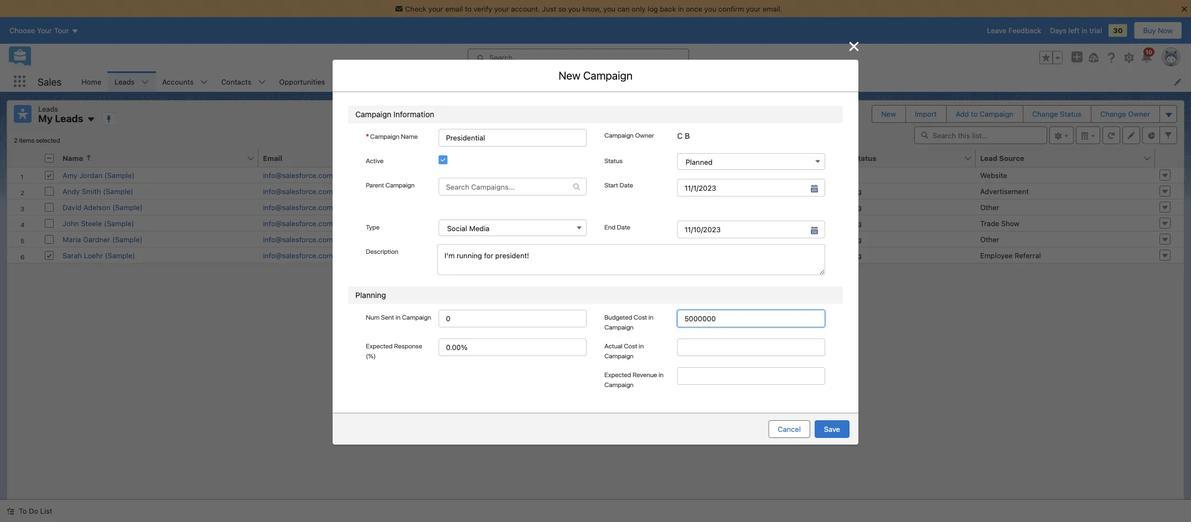 Task type: vqa. For each thing, say whether or not it's contained in the screenshot.
Cancel
yes



Task type: locate. For each thing, give the bounding box(es) containing it.
2 inside my leads|leads|list view element
[[14, 137, 18, 144]]

num sent in campaign
[[366, 313, 431, 321]]

gardner
[[83, 235, 110, 244]]

1 vertical spatial text default image
[[7, 508, 14, 516]]

expected up (%)
[[366, 342, 393, 350]]

0 horizontal spatial new
[[559, 69, 581, 82]]

so
[[559, 4, 567, 13]]

1 vertical spatial new
[[882, 110, 897, 118]]

0 horizontal spatial c
[[636, 78, 641, 86]]

1 vertical spatial cancel button
[[769, 421, 811, 439]]

* for * c b
[[631, 78, 634, 86]]

your left email
[[429, 4, 443, 13]]

action element
[[1156, 149, 1185, 168]]

other down trade at top right
[[981, 235, 1000, 244]]

0 horizontal spatial to
[[465, 4, 472, 13]]

cell
[[40, 149, 58, 168], [447, 199, 634, 215], [634, 199, 830, 215]]

1 horizontal spatial text default image
[[573, 183, 581, 191]]

1 working from the top
[[835, 187, 862, 196]]

6 info@salesforce.com from the top
[[263, 251, 333, 260]]

in for actual cost in campaign
[[639, 342, 644, 350]]

0 vertical spatial selected
[[36, 137, 60, 144]]

lead status element
[[830, 149, 983, 168]]

5 working from the top
[[835, 251, 862, 260]]

group
[[1040, 51, 1063, 64]]

other up trade at top right
[[981, 203, 1000, 212]]

item number image
[[7, 149, 40, 167]]

0 vertical spatial status
[[489, 310, 510, 318]]

1 horizontal spatial add to campaign
[[956, 110, 1014, 118]]

1 horizontal spatial name
[[401, 132, 418, 140]]

3 click to dial disabled image from the top
[[451, 219, 520, 228]]

leads inside list item
[[115, 78, 135, 86]]

type
[[366, 223, 380, 231]]

member down keep member status
[[475, 319, 503, 328]]

other for maria gardner (sample)
[[981, 235, 1000, 244]]

Active checkbox
[[439, 156, 448, 165]]

(sample) up david adelson (sample)
[[103, 187, 133, 196]]

1 info@salesforce.com link from the top
[[263, 171, 333, 179]]

do
[[29, 508, 38, 516]]

jordan
[[79, 171, 102, 179]]

employee referral
[[981, 251, 1042, 260]]

2 other from the top
[[981, 235, 1000, 244]]

andy smith (sample)
[[63, 187, 133, 196]]

email
[[445, 4, 463, 13]]

1 vertical spatial 2
[[428, 178, 432, 186]]

new left 'import' "button"
[[882, 110, 897, 118]]

info@salesforce.com for maria gardner (sample)
[[263, 235, 333, 244]]

cancel button for add to campaign
[[676, 345, 717, 362]]

1 vertical spatial add
[[554, 145, 574, 158]]

selected inside my leads|leads|list view element
[[36, 137, 60, 144]]

1 horizontal spatial new
[[882, 110, 897, 118]]

in right revenue
[[659, 371, 664, 379]]

1 vertical spatial cancel
[[778, 425, 801, 434]]

to inside button
[[972, 110, 978, 118]]

1 lead from the left
[[835, 154, 852, 162]]

5 info@salesforce.com link from the top
[[263, 235, 333, 244]]

in right the budgeted
[[649, 313, 654, 321]]

other for david adelson (sample)
[[981, 203, 1000, 212]]

search... button
[[468, 49, 690, 67]]

1 horizontal spatial cancel button
[[769, 421, 811, 439]]

selected down phone
[[455, 178, 486, 186]]

0 vertical spatial owner
[[1129, 110, 1151, 118]]

2 click to dial disabled image from the top
[[451, 187, 520, 196]]

in right the left
[[1082, 26, 1088, 35]]

0 horizontal spatial lead
[[835, 154, 852, 162]]

cancel button left save button
[[769, 421, 811, 439]]

to
[[19, 508, 27, 516]]

1 horizontal spatial change
[[1101, 110, 1127, 118]]

member up overwrite member status
[[460, 310, 487, 318]]

text default image left 'to' at left
[[7, 508, 14, 516]]

universal technologies
[[639, 187, 716, 196]]

1 change from the left
[[1033, 110, 1059, 118]]

save
[[825, 425, 841, 434]]

1 vertical spatial to
[[972, 110, 978, 118]]

member
[[460, 310, 487, 318], [475, 319, 503, 328]]

cost
[[634, 313, 647, 321], [624, 342, 638, 350]]

0 vertical spatial member
[[460, 310, 487, 318]]

cost for budgeted
[[634, 313, 647, 321]]

change inside button
[[1033, 110, 1059, 118]]

info@salesforce.com link
[[263, 171, 333, 179], [263, 187, 333, 196], [263, 203, 333, 212], [263, 219, 333, 228], [263, 235, 333, 244], [263, 251, 333, 260]]

0 vertical spatial add
[[956, 110, 970, 118]]

status down new 'button'
[[854, 154, 877, 162]]

add to campaign button
[[947, 106, 1023, 122]]

to do list button
[[0, 501, 59, 523]]

status down social media
[[462, 250, 483, 258]]

to do list
[[19, 508, 52, 516]]

1 vertical spatial other
[[981, 235, 1000, 244]]

(sample) down maria gardner (sample)
[[105, 251, 135, 260]]

end
[[605, 223, 616, 231]]

sarah loehr (sample)
[[63, 251, 135, 260]]

buy now
[[1144, 26, 1174, 35]]

working for david adelson (sample)
[[835, 203, 862, 212]]

add to campaign
[[956, 110, 1014, 118], [554, 145, 638, 158]]

0 vertical spatial expected
[[366, 342, 393, 350]]

email element
[[259, 149, 454, 168]]

1 vertical spatial add to campaign
[[554, 145, 638, 158]]

4 info@salesforce.com from the top
[[263, 219, 333, 228]]

(sample) right gardner
[[112, 235, 143, 244]]

1 horizontal spatial add
[[956, 110, 970, 118]]

new inside 'button'
[[882, 110, 897, 118]]

status for change status
[[1061, 110, 1082, 118]]

leads right my
[[55, 113, 83, 125]]

technologies
[[672, 187, 716, 196]]

1 horizontal spatial 2
[[428, 178, 432, 186]]

maria
[[63, 235, 81, 244]]

in
[[678, 4, 684, 13], [1082, 26, 1088, 35], [396, 313, 401, 321], [649, 313, 654, 321], [639, 342, 644, 350], [659, 371, 664, 379]]

buy now button
[[1135, 22, 1183, 39]]

2 you from the left
[[604, 4, 616, 13]]

date right start
[[620, 181, 633, 189]]

my leads|leads|list view element
[[7, 100, 1185, 501]]

* right quotes list item
[[631, 78, 634, 86]]

keep
[[441, 310, 458, 318]]

1 horizontal spatial lead
[[981, 154, 998, 162]]

change for change status
[[1033, 110, 1059, 118]]

members?
[[517, 296, 552, 305]]

lead status
[[835, 154, 877, 162]]

trade
[[981, 219, 1000, 228]]

2 info@salesforce.com from the top
[[263, 187, 333, 196]]

2 left leads
[[428, 178, 432, 186]]

0 horizontal spatial expected
[[366, 342, 393, 350]]

inverse image
[[848, 40, 861, 53]]

0 horizontal spatial owner
[[635, 131, 654, 139]]

1 vertical spatial selected
[[455, 178, 486, 186]]

info@salesforce.com
[[263, 171, 333, 179], [263, 187, 333, 196], [263, 203, 333, 212], [263, 219, 333, 228], [263, 235, 333, 244], [263, 251, 333, 260]]

cost inside actual cost in campaign
[[624, 342, 638, 350]]

lead inside "lead source" button
[[981, 154, 998, 162]]

c b
[[678, 131, 690, 141]]

email button
[[259, 149, 435, 167]]

selected
[[36, 137, 60, 144], [455, 178, 486, 186]]

verify
[[474, 4, 493, 13]]

name
[[401, 132, 418, 140], [63, 154, 83, 162]]

social media button
[[439, 220, 587, 236]]

owner for campaign owner
[[635, 131, 654, 139]]

Budgeted Cost in Campaign text field
[[678, 310, 826, 328]]

b right quotes list item
[[643, 78, 648, 86]]

cancel button
[[676, 345, 717, 362], [769, 421, 811, 439]]

0 vertical spatial cancel button
[[676, 345, 717, 362]]

in down budgeted cost in campaign on the right of the page
[[639, 342, 644, 350]]

log
[[648, 4, 658, 13]]

c right quotes list item
[[636, 78, 641, 86]]

2 for 2 leads selected
[[428, 178, 432, 186]]

your left email.
[[746, 4, 761, 13]]

start date
[[605, 181, 633, 189]]

new for new
[[882, 110, 897, 118]]

text default image inside to do list button
[[7, 508, 14, 516]]

0 vertical spatial 2
[[14, 137, 18, 144]]

0 vertical spatial new
[[559, 69, 581, 82]]

actual cost in campaign
[[605, 342, 644, 360]]

0 vertical spatial text default image
[[573, 183, 581, 191]]

you right so
[[569, 4, 581, 13]]

leads right home
[[115, 78, 135, 86]]

2 vertical spatial to
[[576, 145, 586, 158]]

0 horizontal spatial cancel
[[685, 349, 708, 358]]

lead source element
[[976, 149, 1162, 168]]

date
[[620, 181, 633, 189], [617, 223, 631, 231]]

date for end date
[[617, 223, 631, 231]]

1 vertical spatial b
[[685, 131, 690, 141]]

in inside budgeted cost in campaign
[[649, 313, 654, 321]]

expected for expected revenue in campaign
[[605, 371, 632, 379]]

in inside "expected revenue in campaign"
[[659, 371, 664, 379]]

once
[[686, 4, 703, 13]]

* c b
[[631, 78, 648, 86]]

None text field
[[439, 129, 587, 147]]

1 horizontal spatial expected
[[605, 371, 632, 379]]

lead inside lead status button
[[835, 154, 852, 162]]

1 vertical spatial member
[[475, 319, 503, 328]]

0 vertical spatial cost
[[634, 313, 647, 321]]

status for lead status
[[854, 154, 877, 162]]

Expected Revenue in Campaign text field
[[678, 368, 826, 385]]

0 horizontal spatial you
[[569, 4, 581, 13]]

1 horizontal spatial *
[[631, 78, 634, 86]]

name element
[[58, 149, 265, 168]]

cell up social media popup button
[[447, 199, 634, 215]]

your
[[429, 4, 443, 13], [495, 4, 509, 13], [746, 4, 761, 13]]

list
[[40, 508, 52, 516]]

info@salesforce.com for amy jordan (sample)
[[263, 171, 333, 179]]

Start Date text field
[[678, 179, 826, 197]]

your right verify
[[495, 4, 509, 13]]

1 horizontal spatial cancel
[[778, 425, 801, 434]]

b up planned at the top right
[[685, 131, 690, 141]]

in inside actual cost in campaign
[[639, 342, 644, 350]]

0 vertical spatial cancel
[[685, 349, 708, 358]]

2 change from the left
[[1101, 110, 1127, 118]]

Search My Leads list view. search field
[[915, 127, 1048, 144]]

(sample) right adelson
[[112, 203, 143, 212]]

* inside list item
[[631, 78, 634, 86]]

1 vertical spatial cost
[[624, 342, 638, 350]]

0 horizontal spatial b
[[643, 78, 648, 86]]

check your email to verify your account. just so you know, you can only log back in once you confirm your email.
[[405, 4, 783, 13]]

cost inside budgeted cost in campaign
[[634, 313, 647, 321]]

items
[[19, 137, 35, 144]]

1 horizontal spatial your
[[495, 4, 509, 13]]

maria gardner (sample) link
[[63, 235, 143, 244]]

click to dial disabled image
[[451, 171, 520, 179], [451, 187, 520, 196], [451, 219, 520, 228], [451, 235, 520, 244], [451, 251, 520, 260]]

2 items selected
[[14, 137, 60, 144]]

opportunities list item
[[273, 71, 346, 92]]

b
[[643, 78, 648, 86], [685, 131, 690, 141]]

1 horizontal spatial selected
[[455, 178, 486, 186]]

1 other from the top
[[981, 203, 1000, 212]]

change inside button
[[1101, 110, 1127, 118]]

cost right the budgeted
[[634, 313, 647, 321]]

list
[[75, 71, 1192, 92]]

expected inside expected response (%)
[[366, 342, 393, 350]]

2 horizontal spatial you
[[705, 4, 717, 13]]

0 horizontal spatial your
[[429, 4, 443, 13]]

1 vertical spatial status
[[505, 319, 526, 328]]

2 info@salesforce.com link from the top
[[263, 187, 333, 196]]

1 click to dial disabled image from the top
[[451, 171, 520, 179]]

3 working from the top
[[835, 219, 862, 228]]

(sample) for andy smith (sample)
[[103, 187, 133, 196]]

1 you from the left
[[569, 4, 581, 13]]

cancel button left submit at right
[[676, 345, 717, 362]]

cancel left submit at right
[[685, 349, 708, 358]]

0 vertical spatial date
[[620, 181, 633, 189]]

0 horizontal spatial cancel button
[[676, 345, 717, 362]]

0 vertical spatial other
[[981, 203, 1000, 212]]

selected right items
[[36, 137, 60, 144]]

4 info@salesforce.com link from the top
[[263, 219, 333, 228]]

response
[[394, 342, 422, 350]]

0 vertical spatial *
[[631, 78, 634, 86]]

0 vertical spatial c
[[636, 78, 641, 86]]

confirm
[[719, 4, 744, 13]]

status down campaign
[[489, 310, 510, 318]]

1 your from the left
[[429, 4, 443, 13]]

0 vertical spatial b
[[643, 78, 648, 86]]

5 info@salesforce.com from the top
[[263, 235, 333, 244]]

working
[[835, 187, 862, 196], [835, 203, 862, 212], [835, 219, 862, 228], [835, 235, 862, 244], [835, 251, 862, 260]]

1 horizontal spatial owner
[[1129, 110, 1151, 118]]

0 horizontal spatial selected
[[36, 137, 60, 144]]

5 click to dial disabled image from the top
[[451, 251, 520, 260]]

0 horizontal spatial add to campaign
[[554, 145, 638, 158]]

1 vertical spatial expected
[[605, 371, 632, 379]]

0 horizontal spatial text default image
[[7, 508, 14, 516]]

1 vertical spatial c
[[678, 131, 683, 141]]

2 left items
[[14, 137, 18, 144]]

submit
[[731, 349, 755, 358]]

john
[[63, 219, 79, 228]]

text default image left start
[[573, 183, 581, 191]]

2 horizontal spatial to
[[972, 110, 978, 118]]

0 horizontal spatial list item
[[404, 71, 450, 92]]

owner inside button
[[1129, 110, 1151, 118]]

expected response (%)
[[366, 342, 422, 360]]

referral
[[1015, 251, 1042, 260]]

0 horizontal spatial 2
[[14, 137, 18, 144]]

0 vertical spatial add to campaign
[[956, 110, 1014, 118]]

1 horizontal spatial you
[[604, 4, 616, 13]]

1 vertical spatial date
[[617, 223, 631, 231]]

0 vertical spatial to
[[465, 4, 472, 13]]

date right end
[[617, 223, 631, 231]]

campaign owner
[[605, 131, 654, 139]]

2 horizontal spatial your
[[746, 4, 761, 13]]

owner for change owner
[[1129, 110, 1151, 118]]

home
[[82, 78, 101, 86]]

expected inside "expected revenue in campaign"
[[605, 371, 632, 379]]

name inside button
[[63, 154, 83, 162]]

4 working from the top
[[835, 235, 862, 244]]

status up start
[[605, 157, 623, 165]]

None search field
[[915, 127, 1048, 144]]

opportunities link
[[273, 71, 332, 92]]

1 vertical spatial owner
[[635, 131, 654, 139]]

(sample) up andy smith (sample) link
[[104, 171, 135, 179]]

status inside button
[[1061, 110, 1082, 118]]

list view controls image
[[1050, 127, 1074, 144]]

cancel left save button
[[778, 425, 801, 434]]

1 info@salesforce.com from the top
[[263, 171, 333, 179]]

c
[[636, 78, 641, 86], [678, 131, 683, 141]]

change
[[1033, 110, 1059, 118], [1101, 110, 1127, 118]]

0 vertical spatial name
[[401, 132, 418, 140]]

cost right actual
[[624, 342, 638, 350]]

click to dial disabled image for amy jordan (sample)
[[451, 171, 520, 179]]

2 lead from the left
[[981, 154, 998, 162]]

1 vertical spatial name
[[63, 154, 83, 162]]

0 horizontal spatial name
[[63, 154, 83, 162]]

adelson
[[84, 203, 110, 212]]

status
[[489, 310, 510, 318], [505, 319, 526, 328]]

1 vertical spatial *
[[366, 132, 369, 140]]

2 list item from the left
[[624, 71, 680, 92]]

in right sent
[[396, 313, 401, 321]]

change for change owner
[[1101, 110, 1127, 118]]

0 horizontal spatial *
[[366, 132, 369, 140]]

add to campaign up start
[[554, 145, 638, 158]]

1 horizontal spatial b
[[685, 131, 690, 141]]

working for maria gardner (sample)
[[835, 235, 862, 244]]

new campaign
[[559, 69, 633, 82]]

change owner button
[[1092, 106, 1160, 122]]

list item
[[404, 71, 450, 92], [624, 71, 680, 92]]

name down information
[[401, 132, 418, 140]]

status up expected response (%) text box
[[505, 319, 526, 328]]

End Date text field
[[678, 221, 826, 239]]

text default image
[[573, 183, 581, 191], [7, 508, 14, 516]]

status inside button
[[854, 154, 877, 162]]

status up list view controls icon
[[1061, 110, 1082, 118]]

expected down actual cost in campaign
[[605, 371, 632, 379]]

status for member status
[[462, 250, 483, 258]]

(sample) for maria gardner (sample)
[[112, 235, 143, 244]]

3c
[[639, 235, 648, 244]]

campaign inside actual cost in campaign
[[605, 352, 634, 360]]

you right once
[[705, 4, 717, 13]]

0 horizontal spatial add
[[554, 145, 574, 158]]

lee enterprise, inc
[[639, 171, 701, 179]]

c up enterprise,
[[678, 131, 683, 141]]

* up email element
[[366, 132, 369, 140]]

new down search... button
[[559, 69, 581, 82]]

add to campaign up "search my leads list view." search box
[[956, 110, 1014, 118]]

status
[[1061, 110, 1082, 118], [854, 154, 877, 162], [605, 157, 623, 165], [462, 250, 483, 258]]

planned
[[686, 158, 713, 167]]

0 horizontal spatial change
[[1033, 110, 1059, 118]]

(sample) for sarah loehr (sample)
[[105, 251, 135, 260]]

1 horizontal spatial list item
[[624, 71, 680, 92]]

leads list item
[[108, 71, 156, 92]]

media
[[469, 224, 490, 233]]

phone
[[451, 154, 474, 162]]

2 working from the top
[[835, 203, 862, 212]]

4 click to dial disabled image from the top
[[451, 235, 520, 244]]

sarah
[[63, 251, 82, 260]]

num
[[366, 313, 380, 321]]

name up amy
[[63, 154, 83, 162]]

date for start date
[[620, 181, 633, 189]]

david adelson (sample)
[[63, 203, 143, 212]]

6 info@salesforce.com link from the top
[[263, 251, 333, 260]]

andy smith (sample) link
[[63, 187, 133, 196]]

you left can
[[604, 4, 616, 13]]

you
[[569, 4, 581, 13], [604, 4, 616, 13], [705, 4, 717, 13]]

change owner
[[1101, 110, 1151, 118]]

(sample) down david adelson (sample)
[[104, 219, 134, 228]]



Task type: describe. For each thing, give the bounding box(es) containing it.
expected for expected response (%)
[[366, 342, 393, 350]]

campaign inside budgeted cost in campaign
[[605, 323, 634, 331]]

2 your from the left
[[495, 4, 509, 13]]

cancel button for new campaign
[[769, 421, 811, 439]]

steele
[[81, 219, 102, 228]]

keep member status
[[441, 310, 510, 318]]

enterprise,
[[653, 171, 689, 179]]

3 info@salesforce.com link from the top
[[263, 203, 333, 212]]

email
[[263, 154, 282, 162]]

save button
[[815, 421, 850, 439]]

selected for 2 items selected
[[36, 137, 60, 144]]

john steele (sample)
[[63, 219, 134, 228]]

home link
[[75, 71, 108, 92]]

working for sarah loehr (sample)
[[835, 251, 862, 260]]

lead for lead source
[[981, 154, 998, 162]]

change status button
[[1024, 106, 1091, 122]]

add to campaign inside button
[[956, 110, 1014, 118]]

1 horizontal spatial c
[[678, 131, 683, 141]]

cell down start date text field
[[634, 199, 830, 215]]

info@salesforce.com link for amy jordan (sample)
[[263, 171, 333, 179]]

submit button
[[722, 345, 764, 362]]

social
[[447, 224, 467, 233]]

leads
[[434, 178, 453, 186]]

leads down sales
[[38, 105, 58, 113]]

info@salesforce.com link for john steele (sample)
[[263, 219, 333, 228]]

in for num sent in campaign
[[396, 313, 401, 321]]

status for keep member status
[[489, 310, 510, 318]]

action image
[[1156, 149, 1185, 167]]

only
[[632, 4, 646, 13]]

2 for 2 items selected
[[14, 137, 18, 144]]

status for overwrite member status
[[505, 319, 526, 328]]

social media
[[447, 224, 490, 233]]

accounts list item
[[156, 71, 215, 92]]

cell down 2 items selected
[[40, 149, 58, 168]]

biglife
[[639, 219, 662, 228]]

b inside list item
[[643, 78, 648, 86]]

systems
[[650, 235, 679, 244]]

in right back
[[678, 4, 684, 13]]

employee
[[981, 251, 1013, 260]]

lee
[[639, 171, 651, 179]]

working for john steele (sample)
[[835, 219, 862, 228]]

andy
[[63, 187, 80, 196]]

my leads status
[[14, 137, 60, 144]]

new for new campaign
[[559, 69, 581, 82]]

opportunities
[[279, 78, 325, 86]]

trial
[[1090, 26, 1103, 35]]

universal
[[639, 187, 670, 196]]

lead source button
[[976, 149, 1144, 167]]

contacts list item
[[215, 71, 273, 92]]

info@salesforce.com link for maria gardner (sample)
[[263, 235, 333, 244]]

budgeted
[[605, 313, 633, 321]]

phone element
[[447, 149, 634, 168]]

campaign inside "expected revenue in campaign"
[[605, 381, 634, 389]]

company element
[[634, 149, 837, 168]]

3 your from the left
[[746, 4, 761, 13]]

revenue
[[633, 371, 658, 379]]

phone button
[[447, 149, 622, 167]]

* for *
[[366, 132, 369, 140]]

select list display image
[[1077, 127, 1101, 144]]

change status
[[1033, 110, 1082, 118]]

3c systems link
[[639, 235, 679, 244]]

campaign information
[[356, 110, 435, 119]]

show
[[1002, 219, 1020, 228]]

info@salesforce.com for john steele (sample)
[[263, 219, 333, 228]]

back
[[660, 4, 676, 13]]

active
[[366, 157, 384, 165]]

selected for 2 leads selected
[[455, 178, 486, 186]]

lead for lead status
[[835, 154, 852, 162]]

item number element
[[7, 149, 40, 168]]

quotes
[[579, 78, 603, 86]]

info@salesforce.com for sarah loehr (sample)
[[263, 251, 333, 260]]

know,
[[583, 4, 602, 13]]

quotes link
[[572, 71, 609, 92]]

in for expected revenue in campaign
[[659, 371, 664, 379]]

parent campaign
[[366, 181, 415, 189]]

member status
[[432, 250, 483, 258]]

(sample) for amy jordan (sample)
[[104, 171, 135, 179]]

in for budgeted cost in campaign
[[649, 313, 654, 321]]

c inside list item
[[636, 78, 641, 86]]

sarah loehr (sample) link
[[63, 251, 135, 260]]

1 list item from the left
[[404, 71, 450, 92]]

working for andy smith (sample)
[[835, 187, 862, 196]]

john steele (sample) link
[[63, 219, 134, 228]]

start
[[605, 181, 619, 189]]

sent
[[381, 313, 394, 321]]

can
[[618, 4, 630, 13]]

cost for actual
[[624, 342, 638, 350]]

30
[[1114, 26, 1123, 35]]

trade show
[[981, 219, 1020, 228]]

(sample) for john steele (sample)
[[104, 219, 134, 228]]

Num Sent in Campaign text field
[[439, 310, 587, 328]]

quotes list item
[[572, 71, 624, 92]]

loehr
[[84, 251, 103, 260]]

3 info@salesforce.com from the top
[[263, 203, 333, 212]]

my leads grid
[[7, 149, 1185, 264]]

add inside button
[[956, 110, 970, 118]]

text default image
[[750, 215, 758, 222]]

3 you from the left
[[705, 4, 717, 13]]

david
[[63, 203, 82, 212]]

(sample) for david adelson (sample)
[[112, 203, 143, 212]]

leave feedback link
[[988, 26, 1042, 35]]

click to dial disabled image for sarah loehr (sample)
[[451, 251, 520, 260]]

info@salesforce.com link for sarah loehr (sample)
[[263, 251, 333, 260]]

none search field inside my leads|leads|list view element
[[915, 127, 1048, 144]]

account.
[[511, 4, 540, 13]]

planned button
[[678, 154, 826, 170]]

leads link
[[108, 71, 141, 92]]

my leads
[[38, 113, 83, 125]]

universal technologies link
[[639, 187, 716, 196]]

Actual Cost in Campaign text field
[[678, 339, 826, 357]]

in for days left in trial
[[1082, 26, 1088, 35]]

2 leads selected
[[428, 178, 486, 186]]

Expected Response (%) text field
[[439, 339, 587, 357]]

member
[[432, 250, 460, 258]]

list containing home
[[75, 71, 1192, 92]]

update existing campaign members?
[[428, 296, 552, 305]]

(%)
[[366, 352, 376, 360]]

member for keep
[[460, 310, 487, 318]]

name button
[[58, 149, 246, 167]]

existing
[[454, 296, 480, 305]]

sales
[[38, 76, 62, 88]]

website
[[981, 171, 1008, 179]]

Description text field
[[438, 244, 826, 275]]

accounts
[[162, 78, 194, 86]]

source
[[1000, 154, 1025, 162]]

accounts link
[[156, 71, 200, 92]]

days
[[1051, 26, 1067, 35]]

amy jordan (sample) link
[[63, 171, 135, 179]]

member for overwrite
[[475, 319, 503, 328]]

1 horizontal spatial to
[[576, 145, 586, 158]]

overwrite member status
[[441, 319, 526, 328]]

import button
[[907, 106, 946, 122]]

lee enterprise, inc link
[[639, 171, 701, 179]]

amy
[[63, 171, 77, 179]]

campaign name
[[370, 132, 418, 140]]

Parent Campaign text field
[[440, 179, 573, 195]]

contacts
[[221, 78, 252, 86]]

campaign inside button
[[980, 110, 1014, 118]]

info@salesforce.com for andy smith (sample)
[[263, 187, 333, 196]]

click to dial disabled image for maria gardner (sample)
[[451, 235, 520, 244]]

info@salesforce.com link for andy smith (sample)
[[263, 187, 333, 196]]

list item containing *
[[624, 71, 680, 92]]

expected revenue in campaign
[[605, 371, 664, 389]]



